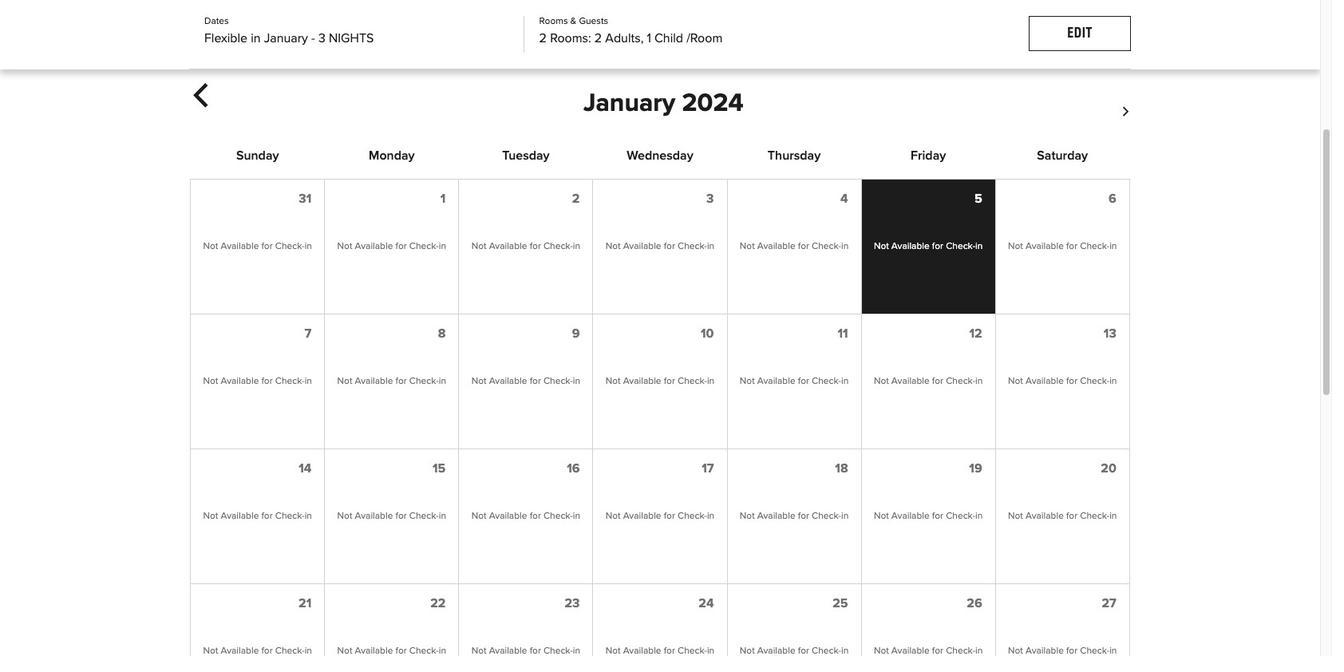 Task type: vqa. For each thing, say whether or not it's contained in the screenshot.


Task type: describe. For each thing, give the bounding box(es) containing it.
check- for 19
[[946, 512, 976, 522]]

for for 17
[[664, 512, 675, 522]]

monday
[[369, 149, 415, 162]]

1 of from the left
[[302, 54, 310, 64]]

not for 10
[[606, 377, 621, 387]]

18
[[835, 463, 848, 475]]

not available for check-in for 8
[[337, 377, 446, 387]]

not available for check-in for 13
[[1008, 377, 1117, 387]]

for for 10
[[664, 377, 675, 387]]

check- for 5
[[946, 242, 976, 252]]

2 room from the left
[[429, 54, 451, 64]]

reservation.
[[829, 54, 878, 64]]

for for 2
[[530, 242, 541, 252]]

not available for check-in for 7
[[203, 377, 312, 387]]

saturday
[[1038, 149, 1088, 162]]

total room cost
[[190, 4, 293, 18]]

check- for 3
[[678, 242, 707, 252]]

in for 3
[[707, 242, 715, 252]]

not available for check-in for 12
[[874, 377, 983, 387]]

child
[[655, 32, 684, 45]]

for for 8
[[396, 377, 407, 387]]

not available for check-in for 6
[[1008, 242, 1117, 252]]

offered
[[688, 54, 718, 64]]

guests
[[579, 17, 608, 26]]

total for total room cost is the sum of the lowest nightly costs per room for the number of nights requested.  other rates may be offered as you proceed with your reservation. room rates do not include taxes and fees in most markets.
[[190, 54, 210, 64]]

in inside dates flexible in january - 3 nights
[[251, 32, 261, 45]]

22
[[431, 598, 446, 610]]

check- for 20
[[1081, 512, 1110, 522]]

not available for check-in for 14
[[203, 512, 312, 522]]

in for 6
[[1110, 242, 1117, 252]]

in for 12
[[976, 377, 983, 387]]

rooms & guests 2 rooms: 2 adults, 1 child  /room
[[539, 17, 723, 45]]

19
[[970, 463, 983, 475]]

in for 8
[[439, 377, 446, 387]]

check- for 9
[[544, 377, 573, 387]]

available for 19
[[892, 512, 930, 522]]

27
[[1102, 598, 1117, 610]]

not for 18
[[740, 512, 755, 522]]

for for 15
[[396, 512, 407, 522]]

1 inside total room cost 'tab panel'
[[441, 193, 446, 206]]

not for 3
[[606, 242, 621, 252]]

24
[[699, 598, 714, 610]]

2 the from the left
[[312, 54, 326, 64]]

nightly
[[358, 54, 386, 64]]

include
[[960, 54, 991, 64]]

available for 20
[[1026, 512, 1064, 522]]

5
[[975, 193, 983, 206]]

room inside total room cost link
[[224, 4, 260, 18]]

21
[[299, 598, 312, 610]]

2 rates from the left
[[907, 54, 928, 64]]

check- for 16
[[544, 512, 573, 522]]

for for 20
[[1067, 512, 1078, 522]]

2 horizontal spatial 2
[[595, 32, 602, 45]]

available for 5
[[892, 242, 930, 252]]

your
[[808, 54, 826, 64]]

in for 16
[[573, 512, 581, 522]]

7
[[305, 328, 312, 340]]

adults,
[[606, 32, 644, 45]]

other
[[605, 54, 629, 64]]

check- for 31
[[275, 242, 305, 252]]

flexible in january - 3 nights link
[[204, 30, 507, 46]]

january -
[[264, 32, 315, 45]]

not available for check-in for 4
[[740, 242, 849, 252]]

not available for check-in for 16
[[472, 512, 581, 522]]

for for 12
[[933, 377, 944, 387]]

10
[[701, 328, 714, 340]]

for for 11
[[798, 377, 810, 387]]

as
[[721, 54, 730, 64]]

in for 31
[[305, 242, 312, 252]]

for for 5
[[933, 242, 944, 252]]

1 room from the left
[[213, 54, 234, 64]]

check- for 11
[[812, 377, 842, 387]]

total room cost is the sum of the lowest nightly costs per room for the number of nights requested.  other rates may be offered as you proceed with your reservation. room rates do not include taxes and fees in most markets.
[[190, 54, 1125, 64]]

in for 7
[[305, 377, 312, 387]]

not for 12
[[874, 377, 889, 387]]

markets.
[[1089, 54, 1125, 64]]

not available for check-in for 10
[[606, 377, 715, 387]]

available for 14
[[221, 512, 259, 522]]

check- for 15
[[410, 512, 439, 522]]

not available for check-in for 11
[[740, 377, 849, 387]]

available for 18
[[758, 512, 796, 522]]

2 inside total room cost 'tab panel'
[[572, 193, 580, 206]]

with
[[788, 54, 805, 64]]

for for 14
[[261, 512, 273, 522]]

january
[[584, 91, 676, 117]]

rooms:
[[550, 32, 591, 45]]

/room
[[687, 32, 723, 45]]

fees
[[1036, 54, 1054, 64]]

available for 9
[[489, 377, 527, 387]]

not for 1
[[337, 242, 353, 252]]

in for 15
[[439, 512, 446, 522]]

1 inside rooms & guests 2 rooms: 2 adults, 1 child  /room
[[647, 32, 651, 45]]

not available for check-in for 17
[[606, 512, 715, 522]]

&
[[571, 17, 577, 26]]

available for 4
[[758, 242, 796, 252]]

check- for 14
[[275, 512, 305, 522]]

1 rates from the left
[[631, 54, 652, 64]]

nights
[[329, 32, 374, 45]]

dates
[[204, 17, 229, 26]]



Task type: locate. For each thing, give the bounding box(es) containing it.
not available for check-in for 19
[[874, 512, 983, 522]]

not for 14
[[203, 512, 218, 522]]

15
[[433, 463, 446, 475]]

1 horizontal spatial 1
[[647, 32, 651, 45]]

may
[[654, 54, 672, 64]]

and
[[1018, 54, 1033, 64]]

not available for check-in for 15
[[337, 512, 446, 522]]

0 vertical spatial 1
[[647, 32, 651, 45]]

do
[[931, 54, 942, 64]]

available for 11
[[758, 377, 796, 387]]

for for 16
[[530, 512, 541, 522]]

available for 1
[[355, 242, 393, 252]]

2 horizontal spatial the
[[468, 54, 481, 64]]

available for 7
[[221, 377, 259, 387]]

available for 2
[[489, 242, 527, 252]]

rates
[[631, 54, 652, 64], [907, 54, 928, 64]]

in for 11
[[842, 377, 849, 387]]

17
[[702, 463, 714, 475]]

rooms
[[539, 17, 568, 26]]

0 horizontal spatial rates
[[631, 54, 652, 64]]

in
[[251, 32, 261, 45], [1056, 54, 1064, 64], [305, 242, 312, 252], [439, 242, 446, 252], [573, 242, 581, 252], [707, 242, 715, 252], [842, 242, 849, 252], [976, 242, 983, 252], [1110, 242, 1117, 252], [305, 377, 312, 387], [439, 377, 446, 387], [573, 377, 581, 387], [707, 377, 715, 387], [842, 377, 849, 387], [976, 377, 983, 387], [1110, 377, 1117, 387], [305, 512, 312, 522], [439, 512, 446, 522], [573, 512, 581, 522], [707, 512, 715, 522], [842, 512, 849, 522], [976, 512, 983, 522], [1110, 512, 1117, 522]]

taxes
[[993, 54, 1015, 64]]

available for 17
[[623, 512, 662, 522]]

costs
[[389, 54, 410, 64]]

available for 16
[[489, 512, 527, 522]]

9
[[572, 328, 580, 340]]

check-
[[275, 242, 305, 252], [410, 242, 439, 252], [544, 242, 573, 252], [678, 242, 707, 252], [812, 242, 842, 252], [946, 242, 976, 252], [1081, 242, 1110, 252], [275, 377, 305, 387], [410, 377, 439, 387], [544, 377, 573, 387], [678, 377, 707, 387], [812, 377, 842, 387], [946, 377, 976, 387], [1081, 377, 1110, 387], [275, 512, 305, 522], [410, 512, 439, 522], [544, 512, 573, 522], [678, 512, 707, 522], [812, 512, 842, 522], [946, 512, 976, 522], [1081, 512, 1110, 522]]

total down flexible
[[190, 54, 210, 64]]

the left lowest
[[312, 54, 326, 64]]

check- for 13
[[1081, 377, 1110, 387]]

0 horizontal spatial 2
[[539, 32, 547, 45]]

check- for 8
[[410, 377, 439, 387]]

in for 14
[[305, 512, 312, 522]]

for for 4
[[798, 242, 810, 252]]

not for 7
[[203, 377, 218, 387]]

3 the from the left
[[468, 54, 481, 64]]

for for 18
[[798, 512, 810, 522]]

not for 9
[[472, 377, 487, 387]]

in for 13
[[1110, 377, 1117, 387]]

1 horizontal spatial of
[[518, 54, 527, 64]]

dates flexible in january - 3 nights
[[204, 17, 374, 45]]

of left nights
[[518, 54, 527, 64]]

not
[[203, 242, 218, 252], [337, 242, 353, 252], [472, 242, 487, 252], [606, 242, 621, 252], [740, 242, 755, 252], [874, 242, 889, 252], [1008, 242, 1024, 252], [203, 377, 218, 387], [337, 377, 353, 387], [472, 377, 487, 387], [606, 377, 621, 387], [740, 377, 755, 387], [874, 377, 889, 387], [1008, 377, 1024, 387], [203, 512, 218, 522], [337, 512, 353, 522], [472, 512, 487, 522], [606, 512, 621, 522], [740, 512, 755, 522], [874, 512, 889, 522], [1008, 512, 1024, 522]]

room up flexible
[[224, 4, 260, 18]]

0 horizontal spatial room
[[213, 54, 234, 64]]

16
[[567, 463, 580, 475]]

6
[[1109, 193, 1117, 206]]

0 horizontal spatial room
[[224, 4, 260, 18]]

available for 3
[[623, 242, 662, 252]]

not available for check-in for 2
[[472, 242, 581, 252]]

12
[[970, 328, 983, 340]]

1 horizontal spatial room
[[881, 54, 905, 64]]

not for 4
[[740, 242, 755, 252]]

room down flexible
[[213, 54, 234, 64]]

for for 9
[[530, 377, 541, 387]]

for for 3
[[664, 242, 675, 252]]

not for 20
[[1008, 512, 1024, 522]]

1 horizontal spatial 2
[[572, 193, 580, 206]]

total for total room cost
[[190, 4, 220, 18]]

edit
[[1068, 26, 1093, 41]]

check- for 4
[[812, 242, 842, 252]]

arrow right image
[[1122, 91, 1130, 113]]

1 total from the top
[[190, 4, 220, 18]]

not available for check-in for 9
[[472, 377, 581, 387]]

in for 1
[[439, 242, 446, 252]]

for for 7
[[261, 377, 273, 387]]

in for 19
[[976, 512, 983, 522]]

check- for 1
[[410, 242, 439, 252]]

not for 8
[[337, 377, 353, 387]]

11
[[838, 328, 848, 340]]

not available for check-in for 5
[[874, 242, 983, 252]]

available for 13
[[1026, 377, 1064, 387]]

0 horizontal spatial of
[[302, 54, 310, 64]]

nights
[[529, 54, 555, 64]]

8
[[438, 328, 446, 340]]

sunday
[[236, 149, 279, 162]]

in for 18
[[842, 512, 849, 522]]

1 vertical spatial total
[[190, 54, 210, 64]]

january  2024
[[584, 91, 744, 117]]

check- for 10
[[678, 377, 707, 387]]

available for 6
[[1026, 242, 1064, 252]]

20
[[1101, 463, 1117, 475]]

in for 17
[[707, 512, 715, 522]]

in for 10
[[707, 377, 715, 387]]

not
[[944, 54, 958, 64]]

friday
[[911, 149, 946, 162]]

4
[[841, 193, 848, 206]]

total up flexible
[[190, 4, 220, 18]]

not available for check-in for 18
[[740, 512, 849, 522]]

cost
[[264, 4, 293, 18]]

not for 11
[[740, 377, 755, 387]]

total inside total room cost 'tab panel'
[[190, 54, 210, 64]]

1 horizontal spatial rates
[[907, 54, 928, 64]]

lowest
[[328, 54, 356, 64]]

total room cost tab panel
[[190, 53, 1130, 656]]

room right reservation.
[[881, 54, 905, 64]]

edit link
[[1029, 16, 1131, 51]]

1 vertical spatial 1
[[441, 193, 446, 206]]

room inside total room cost 'tab panel'
[[881, 54, 905, 64]]

in for 20
[[1110, 512, 1117, 522]]

not available for check-in for 1
[[337, 242, 446, 252]]

total inside total room cost link
[[190, 4, 220, 18]]

2 of from the left
[[518, 54, 527, 64]]

available
[[221, 242, 259, 252], [355, 242, 393, 252], [489, 242, 527, 252], [623, 242, 662, 252], [758, 242, 796, 252], [892, 242, 930, 252], [1026, 242, 1064, 252], [221, 377, 259, 387], [355, 377, 393, 387], [489, 377, 527, 387], [623, 377, 662, 387], [758, 377, 796, 387], [892, 377, 930, 387], [1026, 377, 1064, 387], [221, 512, 259, 522], [355, 512, 393, 522], [489, 512, 527, 522], [623, 512, 662, 522], [758, 512, 796, 522], [892, 512, 930, 522], [1026, 512, 1064, 522]]

total room cost link
[[190, 0, 293, 28]]

thursday
[[768, 149, 821, 162]]

not available for check-in for 31
[[203, 242, 312, 252]]

room right per
[[429, 54, 451, 64]]

room
[[224, 4, 260, 18], [881, 54, 905, 64]]

not for 2
[[472, 242, 487, 252]]

in for 9
[[573, 377, 581, 387]]

available for 12
[[892, 377, 930, 387]]

of right sum
[[302, 54, 310, 64]]

for for 1
[[396, 242, 407, 252]]

the right is
[[266, 54, 279, 64]]

per
[[413, 54, 427, 64]]

requested.
[[557, 54, 602, 64]]

be
[[674, 54, 685, 64]]

not for 15
[[337, 512, 353, 522]]

check- for 17
[[678, 512, 707, 522]]

room
[[213, 54, 234, 64], [429, 54, 451, 64]]

1 horizontal spatial room
[[429, 54, 451, 64]]

is
[[257, 54, 263, 64]]

for for 13
[[1067, 377, 1078, 387]]

cost
[[237, 54, 254, 64]]

2
[[539, 32, 547, 45], [595, 32, 602, 45], [572, 193, 580, 206]]

0 horizontal spatial 1
[[441, 193, 446, 206]]

you
[[732, 54, 748, 64]]

for
[[454, 54, 465, 64], [261, 242, 273, 252], [396, 242, 407, 252], [530, 242, 541, 252], [664, 242, 675, 252], [798, 242, 810, 252], [933, 242, 944, 252], [1067, 242, 1078, 252], [261, 377, 273, 387], [396, 377, 407, 387], [530, 377, 541, 387], [664, 377, 675, 387], [798, 377, 810, 387], [933, 377, 944, 387], [1067, 377, 1078, 387], [261, 512, 273, 522], [396, 512, 407, 522], [530, 512, 541, 522], [664, 512, 675, 522], [798, 512, 810, 522], [933, 512, 944, 522], [1067, 512, 1078, 522]]

tuesday
[[502, 149, 550, 162]]

rates left 'do'
[[907, 54, 928, 64]]

proceed
[[750, 54, 786, 64]]

26
[[967, 598, 983, 610]]

not available for check-in
[[203, 242, 312, 252], [337, 242, 446, 252], [472, 242, 581, 252], [606, 242, 715, 252], [740, 242, 849, 252], [874, 242, 983, 252], [1008, 242, 1117, 252], [203, 377, 312, 387], [337, 377, 446, 387], [472, 377, 581, 387], [606, 377, 715, 387], [740, 377, 849, 387], [874, 377, 983, 387], [1008, 377, 1117, 387], [203, 512, 312, 522], [337, 512, 446, 522], [472, 512, 581, 522], [606, 512, 715, 522], [740, 512, 849, 522], [874, 512, 983, 522], [1008, 512, 1117, 522]]

check- for 12
[[946, 377, 976, 387]]

2024
[[682, 91, 744, 117]]

rates left may
[[631, 54, 652, 64]]

check- for 2
[[544, 242, 573, 252]]

sum
[[282, 54, 299, 64]]

the
[[266, 54, 279, 64], [312, 54, 326, 64], [468, 54, 481, 64]]

flexible
[[204, 32, 248, 45]]

the left number
[[468, 54, 481, 64]]

23
[[565, 598, 580, 610]]

0 horizontal spatial the
[[266, 54, 279, 64]]

not available for check-in for 20
[[1008, 512, 1117, 522]]

check- for 6
[[1081, 242, 1110, 252]]

1 vertical spatial room
[[881, 54, 905, 64]]

31
[[299, 193, 312, 206]]

1 horizontal spatial the
[[312, 54, 326, 64]]

number
[[484, 54, 516, 64]]

not for 5
[[874, 242, 889, 252]]

check- for 7
[[275, 377, 305, 387]]

in for 5
[[976, 242, 983, 252]]

not available for check-in for 3
[[606, 242, 715, 252]]

0 vertical spatial total
[[190, 4, 220, 18]]

available for 31
[[221, 242, 259, 252]]

14
[[299, 463, 312, 475]]

total
[[190, 4, 220, 18], [190, 54, 210, 64]]

check- for 18
[[812, 512, 842, 522]]

wednesday
[[627, 149, 694, 162]]

2 rooms: 2 adults, 1 child  /room link
[[539, 30, 763, 46]]

0 vertical spatial room
[[224, 4, 260, 18]]

3
[[707, 193, 714, 206]]

available for 15
[[355, 512, 393, 522]]

1
[[647, 32, 651, 45], [441, 193, 446, 206]]

most
[[1066, 54, 1087, 64]]

25
[[833, 598, 848, 610]]

of
[[302, 54, 310, 64], [518, 54, 527, 64]]

1 the from the left
[[266, 54, 279, 64]]

not for 13
[[1008, 377, 1024, 387]]

not for 6
[[1008, 242, 1024, 252]]

13
[[1104, 328, 1117, 340]]

2 total from the top
[[190, 54, 210, 64]]

for for 19
[[933, 512, 944, 522]]

not for 17
[[606, 512, 621, 522]]

not for 16
[[472, 512, 487, 522]]

not for 19
[[874, 512, 889, 522]]



